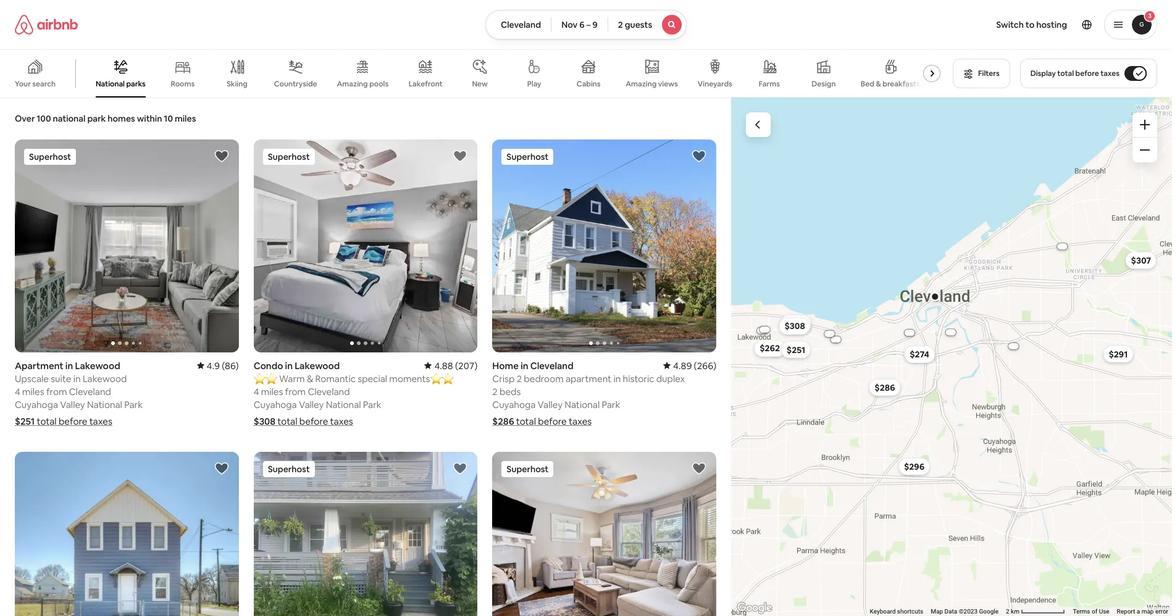 Task type: locate. For each thing, give the bounding box(es) containing it.
total down suite
[[37, 415, 57, 427]]

1 horizontal spatial 4
[[254, 386, 259, 398]]

cuyahoga
[[15, 399, 58, 411], [254, 399, 297, 411], [493, 399, 536, 411]]

cleveland inside button
[[501, 19, 541, 30]]

4
[[15, 386, 20, 398], [254, 386, 259, 398]]

1 add to wishlist: apartment in cleveland image from the left
[[453, 461, 468, 476]]

3 valley from the left
[[538, 399, 563, 411]]

valley
[[60, 399, 85, 411], [299, 399, 324, 411], [538, 399, 563, 411]]

2
[[618, 19, 623, 30], [517, 373, 522, 385], [493, 386, 498, 398], [1006, 609, 1010, 615]]

1 horizontal spatial $286
[[875, 382, 895, 393]]

2 miles from the left
[[261, 386, 283, 398]]

suite
[[51, 373, 71, 385]]

$286 button
[[869, 379, 901, 396]]

1 horizontal spatial add to wishlist: apartment in cleveland image
[[692, 461, 707, 476]]

in up warm
[[285, 360, 293, 372]]

(86)
[[222, 360, 239, 372]]

0 horizontal spatial cuyahoga
[[15, 399, 58, 411]]

0 horizontal spatial miles
[[22, 386, 44, 398]]

rooms
[[171, 79, 195, 89]]

cleveland inside apartment in lakewood upscale suite in lakewood 4 miles from cleveland cuyahoga valley national park $251 total before taxes
[[69, 386, 111, 398]]

1 horizontal spatial valley
[[299, 399, 324, 411]]

display total before taxes button
[[1020, 59, 1158, 88]]

over
[[15, 113, 35, 124]]

from down suite
[[46, 386, 67, 398]]

4 down ⭐️⭐️
[[254, 386, 259, 398]]

(207)
[[455, 360, 478, 372]]

cuyahoga down the upscale
[[15, 399, 58, 411]]

cleveland up bedroom
[[531, 360, 574, 372]]

total down beds at the bottom
[[516, 415, 536, 427]]

4 down the upscale
[[15, 386, 20, 398]]

4.89
[[673, 360, 692, 372]]

before right display
[[1076, 69, 1099, 78]]

1 miles from the left
[[22, 386, 44, 398]]

4.89 out of 5 average rating,  266 reviews image
[[664, 360, 717, 372]]

1 park from the left
[[124, 399, 143, 411]]

in for condo
[[285, 360, 293, 372]]

zoom out image
[[1140, 145, 1150, 155]]

0 horizontal spatial $286
[[493, 415, 514, 427]]

terms of use link
[[1073, 609, 1110, 615]]

condo
[[254, 360, 283, 372]]

in up suite
[[65, 360, 73, 372]]

None search field
[[486, 10, 687, 40]]

1 vertical spatial $251
[[15, 415, 35, 427]]

over 100 national park homes within 10 miles
[[15, 113, 196, 124]]

amazing for amazing views
[[626, 79, 657, 89]]

& right warm
[[307, 373, 313, 385]]

apartment
[[566, 373, 612, 385]]

3 park from the left
[[602, 399, 621, 411]]

parks
[[126, 79, 146, 89]]

from
[[46, 386, 67, 398], [285, 386, 306, 398]]

1 horizontal spatial miles
[[261, 386, 283, 398]]

2 park from the left
[[363, 399, 382, 411]]

from inside apartment in lakewood upscale suite in lakewood 4 miles from cleveland cuyahoga valley national park $251 total before taxes
[[46, 386, 67, 398]]

in left historic
[[614, 373, 621, 385]]

before down suite
[[59, 415, 87, 427]]

pools
[[370, 79, 389, 89]]

before inside condo in lakewood ⭐️⭐️ warm &  romantic special moments⭐️⭐️ 4 miles from cleveland cuyahoga valley national park $308 total before taxes
[[299, 415, 328, 427]]

$251 down the upscale
[[15, 415, 35, 427]]

cleveland down suite
[[69, 386, 111, 398]]

design
[[812, 79, 836, 89]]

report a map error link
[[1117, 609, 1169, 615]]

0 horizontal spatial add to wishlist: apartment in cleveland image
[[453, 461, 468, 476]]

2 from from the left
[[285, 386, 306, 398]]

use
[[1099, 609, 1110, 615]]

0 vertical spatial $251
[[787, 344, 806, 356]]

cuyahoga down ⭐️⭐️
[[254, 399, 297, 411]]

beds
[[500, 386, 521, 398]]

$286
[[875, 382, 895, 393], [493, 415, 514, 427]]

cleveland down romantic
[[308, 386, 350, 398]]

1 horizontal spatial $251
[[787, 344, 806, 356]]

views
[[658, 79, 678, 89]]

display
[[1031, 69, 1056, 78]]

home in cleveland crisp 2 bedroom apartment in historic duplex 2 beds cuyahoga valley national park $286 total before taxes
[[493, 360, 685, 427]]

filters
[[979, 69, 1000, 78]]

before inside home in cleveland crisp 2 bedroom apartment in historic duplex 2 beds cuyahoga valley national park $286 total before taxes
[[538, 415, 567, 427]]

national
[[96, 79, 125, 89], [87, 399, 122, 411], [326, 399, 361, 411], [565, 399, 600, 411]]

1 vertical spatial $286
[[493, 415, 514, 427]]

1 4 from the left
[[15, 386, 20, 398]]

add to wishlist: apartment in cleveland image
[[453, 461, 468, 476], [692, 461, 707, 476]]

4.9 out of 5 average rating,  86 reviews image
[[197, 360, 239, 372]]

zoom in image
[[1140, 120, 1150, 130]]

&
[[876, 79, 881, 89], [307, 373, 313, 385]]

google map
showing 54 stays. region
[[731, 98, 1173, 617]]

valley down bedroom
[[538, 399, 563, 411]]

0 horizontal spatial $251
[[15, 415, 35, 427]]

2 right crisp
[[517, 373, 522, 385]]

warm
[[279, 373, 305, 385]]

2 4 from the left
[[254, 386, 259, 398]]

lakewood right suite
[[83, 373, 127, 385]]

valley down suite
[[60, 399, 85, 411]]

2 horizontal spatial cuyahoga
[[493, 399, 536, 411]]

before inside button
[[1076, 69, 1099, 78]]

romantic
[[315, 373, 356, 385]]

apartment in lakewood upscale suite in lakewood 4 miles from cleveland cuyahoga valley national park $251 total before taxes
[[15, 360, 143, 427]]

bed & breakfasts
[[861, 79, 920, 89]]

& right bed
[[876, 79, 881, 89]]

1 valley from the left
[[60, 399, 85, 411]]

2 horizontal spatial park
[[602, 399, 621, 411]]

0 vertical spatial $286
[[875, 382, 895, 393]]

national inside home in cleveland crisp 2 bedroom apartment in historic duplex 2 beds cuyahoga valley national park $286 total before taxes
[[565, 399, 600, 411]]

of
[[1092, 609, 1098, 615]]

in
[[65, 360, 73, 372], [285, 360, 293, 372], [521, 360, 529, 372], [73, 373, 81, 385], [614, 373, 621, 385]]

2 left beds at the bottom
[[493, 386, 498, 398]]

lakewood right apartment
[[75, 360, 120, 372]]

from inside condo in lakewood ⭐️⭐️ warm &  romantic special moments⭐️⭐️ 4 miles from cleveland cuyahoga valley national park $308 total before taxes
[[285, 386, 306, 398]]

bedroom
[[524, 373, 564, 385]]

nov 6 – 9
[[562, 19, 598, 30]]

0 horizontal spatial from
[[46, 386, 67, 398]]

1 horizontal spatial cuyahoga
[[254, 399, 297, 411]]

data
[[945, 609, 958, 615]]

2 guests
[[618, 19, 652, 30]]

to
[[1026, 19, 1035, 30]]

$308
[[786, 318, 807, 329], [785, 321, 805, 332], [254, 415, 276, 427]]

1 vertical spatial &
[[307, 373, 313, 385]]

group
[[0, 49, 946, 98], [15, 140, 239, 352], [254, 140, 478, 352], [493, 140, 717, 352], [15, 452, 239, 617], [254, 452, 478, 617], [493, 452, 717, 617]]

crisp
[[493, 373, 515, 385]]

taxes inside apartment in lakewood upscale suite in lakewood 4 miles from cleveland cuyahoga valley national park $251 total before taxes
[[89, 415, 112, 427]]

1 cuyahoga from the left
[[15, 399, 58, 411]]

1 horizontal spatial &
[[876, 79, 881, 89]]

your search
[[15, 79, 56, 89]]

total
[[1058, 69, 1074, 78], [37, 415, 57, 427], [278, 415, 297, 427], [516, 415, 536, 427]]

$307
[[1132, 255, 1152, 266]]

3 cuyahoga from the left
[[493, 399, 536, 411]]

total inside button
[[1058, 69, 1074, 78]]

cleveland
[[501, 19, 541, 30], [531, 360, 574, 372], [69, 386, 111, 398], [308, 386, 350, 398]]

total right display
[[1058, 69, 1074, 78]]

$274
[[910, 349, 930, 360]]

0 horizontal spatial park
[[124, 399, 143, 411]]

$251 right $262 button
[[787, 344, 806, 356]]

2 horizontal spatial valley
[[538, 399, 563, 411]]

moments⭐️⭐️
[[389, 373, 454, 385]]

cleveland left the nov
[[501, 19, 541, 30]]

km
[[1011, 609, 1020, 615]]

miles down ⭐️⭐️
[[261, 386, 283, 398]]

taxes inside home in cleveland crisp 2 bedroom apartment in historic duplex 2 beds cuyahoga valley national park $286 total before taxes
[[569, 415, 592, 427]]

profile element
[[702, 0, 1158, 49]]

amazing pools
[[337, 79, 389, 89]]

taxes
[[1101, 69, 1120, 78], [89, 415, 112, 427], [330, 415, 353, 427], [569, 415, 592, 427]]

in inside condo in lakewood ⭐️⭐️ warm &  romantic special moments⭐️⭐️ 4 miles from cleveland cuyahoga valley national park $308 total before taxes
[[285, 360, 293, 372]]

national parks
[[96, 79, 146, 89]]

6
[[580, 19, 585, 30]]

2 left km
[[1006, 609, 1010, 615]]

guests
[[625, 19, 652, 30]]

total down warm
[[278, 415, 297, 427]]

in for apartment
[[65, 360, 73, 372]]

1 horizontal spatial park
[[363, 399, 382, 411]]

0 horizontal spatial amazing
[[337, 79, 368, 89]]

lakewood inside condo in lakewood ⭐️⭐️ warm &  romantic special moments⭐️⭐️ 4 miles from cleveland cuyahoga valley national park $308 total before taxes
[[295, 360, 340, 372]]

from down warm
[[285, 386, 306, 398]]

0 horizontal spatial 4
[[15, 386, 20, 398]]

before
[[1076, 69, 1099, 78], [59, 415, 87, 427], [299, 415, 328, 427], [538, 415, 567, 427]]

$296 button
[[899, 458, 930, 475]]

4 inside apartment in lakewood upscale suite in lakewood 4 miles from cleveland cuyahoga valley national park $251 total before taxes
[[15, 386, 20, 398]]

4.9
[[207, 360, 220, 372]]

filters button
[[953, 59, 1010, 88]]

1 horizontal spatial amazing
[[626, 79, 657, 89]]

miles down the upscale
[[22, 386, 44, 398]]

2 inside "button"
[[618, 19, 623, 30]]

national inside apartment in lakewood upscale suite in lakewood 4 miles from cleveland cuyahoga valley national park $251 total before taxes
[[87, 399, 122, 411]]

upscale
[[15, 373, 49, 385]]

valley down warm
[[299, 399, 324, 411]]

amazing left pools
[[337, 79, 368, 89]]

1 horizontal spatial from
[[285, 386, 306, 398]]

$308 inside condo in lakewood ⭐️⭐️ warm &  romantic special moments⭐️⭐️ 4 miles from cleveland cuyahoga valley national park $308 total before taxes
[[254, 415, 276, 427]]

a
[[1137, 609, 1141, 615]]

in for home
[[521, 360, 529, 372]]

$308 button
[[781, 315, 812, 333], [779, 318, 811, 335]]

national inside "group"
[[96, 79, 125, 89]]

3
[[1149, 12, 1152, 20]]

0 vertical spatial &
[[876, 79, 881, 89]]

before down bedroom
[[538, 415, 567, 427]]

2 valley from the left
[[299, 399, 324, 411]]

switch
[[997, 19, 1024, 30]]

0 horizontal spatial &
[[307, 373, 313, 385]]

1 from from the left
[[46, 386, 67, 398]]

bed
[[861, 79, 875, 89]]

2 cuyahoga from the left
[[254, 399, 297, 411]]

$286 inside home in cleveland crisp 2 bedroom apartment in historic duplex 2 beds cuyahoga valley national park $286 total before taxes
[[493, 415, 514, 427]]

–
[[587, 19, 591, 30]]

terms
[[1073, 609, 1091, 615]]

before down romantic
[[299, 415, 328, 427]]

cuyahoga down beds at the bottom
[[493, 399, 536, 411]]

lakewood up romantic
[[295, 360, 340, 372]]

nov 6 – 9 button
[[551, 10, 608, 40]]

lakefront
[[409, 79, 443, 89]]

2 left guests
[[618, 19, 623, 30]]

amazing left the views
[[626, 79, 657, 89]]

miles inside condo in lakewood ⭐️⭐️ warm &  romantic special moments⭐️⭐️ 4 miles from cleveland cuyahoga valley national park $308 total before taxes
[[261, 386, 283, 398]]

4.88
[[435, 360, 453, 372]]

in right 'home'
[[521, 360, 529, 372]]

0 horizontal spatial valley
[[60, 399, 85, 411]]



Task type: describe. For each thing, give the bounding box(es) containing it.
google image
[[735, 600, 775, 617]]

google
[[979, 609, 999, 615]]

2 guests button
[[608, 10, 687, 40]]

$251 button
[[781, 341, 811, 359]]

4.88 (207)
[[435, 360, 478, 372]]

4 inside condo in lakewood ⭐️⭐️ warm &  romantic special moments⭐️⭐️ 4 miles from cleveland cuyahoga valley national park $308 total before taxes
[[254, 386, 259, 398]]

home
[[493, 360, 519, 372]]

breakfasts
[[883, 79, 920, 89]]

cleveland inside home in cleveland crisp 2 bedroom apartment in historic duplex 2 beds cuyahoga valley national park $286 total before taxes
[[531, 360, 574, 372]]

farms
[[759, 79, 780, 89]]

within 10 miles
[[137, 113, 196, 124]]

cleveland button
[[486, 10, 552, 40]]

park inside condo in lakewood ⭐️⭐️ warm &  romantic special moments⭐️⭐️ 4 miles from cleveland cuyahoga valley national park $308 total before taxes
[[363, 399, 382, 411]]

$291 button
[[1104, 346, 1134, 363]]

homes
[[108, 113, 135, 124]]

2 km button
[[1003, 608, 1070, 617]]

cleveland inside condo in lakewood ⭐️⭐️ warm &  romantic special moments⭐️⭐️ 4 miles from cleveland cuyahoga valley national park $308 total before taxes
[[308, 386, 350, 398]]

cabins
[[577, 79, 601, 89]]

none search field containing cleveland
[[486, 10, 687, 40]]

2 add to wishlist: apartment in cleveland image from the left
[[692, 461, 707, 476]]

in right suite
[[73, 373, 81, 385]]

©2023
[[959, 609, 978, 615]]

vineyards
[[698, 79, 733, 89]]

miles inside apartment in lakewood upscale suite in lakewood 4 miles from cleveland cuyahoga valley national park $251 total before taxes
[[22, 386, 44, 398]]

$296
[[904, 461, 925, 472]]

park inside home in cleveland crisp 2 bedroom apartment in historic duplex 2 beds cuyahoga valley national park $286 total before taxes
[[602, 399, 621, 411]]

play
[[527, 79, 542, 89]]

map
[[1142, 609, 1154, 615]]

valley inside home in cleveland crisp 2 bedroom apartment in historic duplex 2 beds cuyahoga valley national park $286 total before taxes
[[538, 399, 563, 411]]

apartment
[[15, 360, 63, 372]]

valley inside apartment in lakewood upscale suite in lakewood 4 miles from cleveland cuyahoga valley national park $251 total before taxes
[[60, 399, 85, 411]]

& inside "group"
[[876, 79, 881, 89]]

cuyahoga inside apartment in lakewood upscale suite in lakewood 4 miles from cleveland cuyahoga valley national park $251 total before taxes
[[15, 399, 58, 411]]

switch to hosting link
[[989, 12, 1075, 38]]

skiing
[[227, 79, 248, 89]]

group containing national parks
[[0, 49, 946, 98]]

$251 inside button
[[787, 344, 806, 356]]

valley inside condo in lakewood ⭐️⭐️ warm &  romantic special moments⭐️⭐️ 4 miles from cleveland cuyahoga valley national park $308 total before taxes
[[299, 399, 324, 411]]

9
[[593, 19, 598, 30]]

total inside condo in lakewood ⭐️⭐️ warm &  romantic special moments⭐️⭐️ 4 miles from cleveland cuyahoga valley national park $308 total before taxes
[[278, 415, 297, 427]]

total inside apartment in lakewood upscale suite in lakewood 4 miles from cleveland cuyahoga valley national park $251 total before taxes
[[37, 415, 57, 427]]

$286 inside button
[[875, 382, 895, 393]]

taxes inside button
[[1101, 69, 1120, 78]]

error
[[1156, 609, 1169, 615]]

cuyahoga inside condo in lakewood ⭐️⭐️ warm &  romantic special moments⭐️⭐️ 4 miles from cleveland cuyahoga valley national park $308 total before taxes
[[254, 399, 297, 411]]

$274 button
[[905, 346, 935, 363]]

$307 button
[[1126, 252, 1157, 269]]

keyboard
[[870, 609, 896, 615]]

national inside condo in lakewood ⭐️⭐️ warm &  romantic special moments⭐️⭐️ 4 miles from cleveland cuyahoga valley national park $308 total before taxes
[[326, 399, 361, 411]]

condo in lakewood ⭐️⭐️ warm &  romantic special moments⭐️⭐️ 4 miles from cleveland cuyahoga valley national park $308 total before taxes
[[254, 360, 454, 427]]

taxes inside condo in lakewood ⭐️⭐️ warm &  romantic special moments⭐️⭐️ 4 miles from cleveland cuyahoga valley national park $308 total before taxes
[[330, 415, 353, 427]]

nov
[[562, 19, 578, 30]]

lakewood for romantic
[[295, 360, 340, 372]]

2 inside 'button'
[[1006, 609, 1010, 615]]

add to wishlist: apartment in lakewood image
[[214, 149, 229, 164]]

new
[[472, 79, 488, 89]]

$262
[[760, 343, 780, 354]]

2 km
[[1006, 609, 1021, 615]]

$262 button
[[754, 340, 786, 357]]

total inside home in cleveland crisp 2 bedroom apartment in historic duplex 2 beds cuyahoga valley national park $286 total before taxes
[[516, 415, 536, 427]]

amazing views
[[626, 79, 678, 89]]

lakewood for lakewood
[[75, 360, 120, 372]]

duplex
[[657, 373, 685, 385]]

⭐️⭐️
[[254, 373, 277, 385]]

cuyahoga inside home in cleveland crisp 2 bedroom apartment in historic duplex 2 beds cuyahoga valley national park $286 total before taxes
[[493, 399, 536, 411]]

4.9 (86)
[[207, 360, 239, 372]]

keyboard shortcuts button
[[870, 608, 924, 617]]

map data ©2023 google
[[931, 609, 999, 615]]

search
[[32, 79, 56, 89]]

4.89 (266)
[[673, 360, 717, 372]]

report
[[1117, 609, 1136, 615]]

add to wishlist: home in cleveland image
[[214, 461, 229, 476]]

& inside condo in lakewood ⭐️⭐️ warm &  romantic special moments⭐️⭐️ 4 miles from cleveland cuyahoga valley national park $308 total before taxes
[[307, 373, 313, 385]]

map
[[931, 609, 943, 615]]

4.88 out of 5 average rating,  207 reviews image
[[425, 360, 478, 372]]

report a map error
[[1117, 609, 1169, 615]]

park
[[87, 113, 106, 124]]

historic
[[623, 373, 655, 385]]

switch to hosting
[[997, 19, 1068, 30]]

100
[[37, 113, 51, 124]]

national
[[53, 113, 86, 124]]

3 button
[[1105, 10, 1158, 40]]

before inside apartment in lakewood upscale suite in lakewood 4 miles from cleveland cuyahoga valley national park $251 total before taxes
[[59, 415, 87, 427]]

$262 $291 $307
[[760, 255, 1152, 360]]

terms of use
[[1073, 609, 1110, 615]]

add to wishlist: condo in lakewood image
[[453, 149, 468, 164]]

amazing for amazing pools
[[337, 79, 368, 89]]

$251 inside apartment in lakewood upscale suite in lakewood 4 miles from cleveland cuyahoga valley national park $251 total before taxes
[[15, 415, 35, 427]]

park inside apartment in lakewood upscale suite in lakewood 4 miles from cleveland cuyahoga valley national park $251 total before taxes
[[124, 399, 143, 411]]

hosting
[[1037, 19, 1068, 30]]

$291
[[1109, 349, 1128, 360]]

add to wishlist: home in cleveland image
[[692, 149, 707, 164]]

keyboard shortcuts
[[870, 609, 924, 615]]

countryside
[[274, 79, 317, 89]]

shortcuts
[[898, 609, 924, 615]]

(266)
[[694, 360, 717, 372]]

special
[[358, 373, 387, 385]]

your
[[15, 79, 31, 89]]



Task type: vqa. For each thing, say whether or not it's contained in the screenshot.


